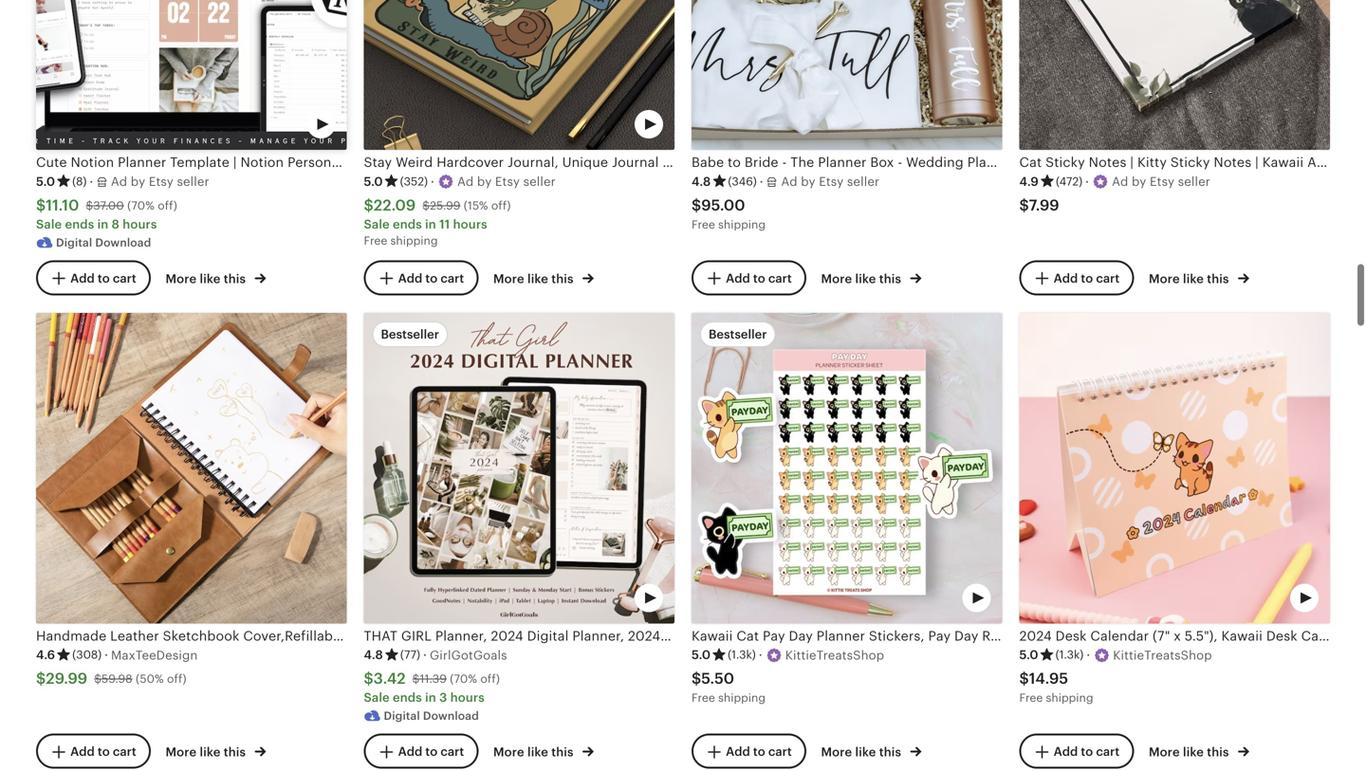 Task type: vqa. For each thing, say whether or not it's contained in the screenshot.
Etsy within Shop confidently on Etsy knowing if something goes wrong with an order, we've got your back for all eligible purchases —
no



Task type: locate. For each thing, give the bounding box(es) containing it.
shipping inside '$ 5.50 free shipping'
[[718, 692, 766, 705]]

to
[[98, 272, 110, 286], [426, 272, 438, 286], [753, 272, 766, 286], [1081, 272, 1094, 286], [98, 745, 110, 759], [426, 745, 438, 759], [753, 745, 766, 759], [1081, 745, 1094, 759]]

1 horizontal spatial download
[[423, 710, 479, 723]]

add down '$ 5.50 free shipping'
[[726, 745, 750, 759]]

ends for 11.10
[[65, 217, 94, 231]]

(8)
[[72, 175, 87, 188]]

0 horizontal spatial (70%
[[127, 199, 155, 212]]

off) right (50% on the bottom of page
[[167, 673, 187, 686]]

$ 22.09 $ 25.99 (15% off) sale ends in 11 hours free shipping
[[364, 197, 511, 247]]

to for add to cart button underneath '$ 14.95 free shipping'
[[1081, 745, 1094, 759]]

digital download down 3
[[384, 710, 479, 723]]

more for more like this link related to add to cart button underneath '$ 5.50 free shipping'
[[821, 746, 852, 760]]

ends inside $ 3.42 $ 11.39 (70% off) sale ends in 3 hours
[[393, 691, 422, 705]]

1 vertical spatial (70%
[[450, 673, 477, 686]]

1 vertical spatial download
[[423, 710, 479, 723]]

shipping inside $ 95.00 free shipping
[[718, 218, 766, 231]]

add for add to cart button under $ 22.09 $ 25.99 (15% off) sale ends in 11 hours free shipping
[[398, 272, 423, 286]]

· right (472)
[[1086, 175, 1090, 189]]

1 (1.3k) from the left
[[728, 649, 756, 662]]

5.50
[[702, 670, 735, 687]]

free inside '$ 5.50 free shipping'
[[692, 692, 715, 705]]

(472)
[[1056, 175, 1083, 188]]

hours right 3
[[451, 691, 485, 705]]

add down 29.99
[[70, 745, 95, 759]]

25.99
[[430, 199, 461, 212]]

2 (1.3k) from the left
[[1056, 649, 1084, 662]]

add to cart down '$ 5.50 free shipping'
[[726, 745, 792, 759]]

in inside $ 11.10 $ 37.00 (70% off) sale ends in 8 hours
[[97, 217, 109, 231]]

· for add to cart button underneath '$ 5.50 free shipping'
[[759, 648, 763, 663]]

ends
[[65, 217, 94, 231], [393, 217, 422, 231], [393, 691, 422, 705]]

free down 14.95 at the bottom
[[1020, 692, 1043, 705]]

sale inside $ 11.10 $ 37.00 (70% off) sale ends in 8 hours
[[36, 217, 62, 231]]

sale inside $ 3.42 $ 11.39 (70% off) sale ends in 3 hours
[[364, 691, 390, 705]]

0 horizontal spatial digital
[[56, 236, 92, 249]]

like for add to cart button underneath '$ 5.50 free shipping'
[[856, 746, 876, 760]]

(70% right "11.39"
[[450, 673, 477, 686]]

download for 3.42
[[423, 710, 479, 723]]

more like this link
[[166, 268, 266, 288], [494, 268, 594, 288], [821, 268, 922, 288], [1149, 268, 1250, 288], [166, 742, 266, 762], [494, 742, 594, 762], [821, 742, 922, 762], [1149, 742, 1250, 762]]

like for add to cart button underneath $ 95.00 free shipping
[[856, 272, 876, 286]]

1 horizontal spatial (1.3k)
[[1056, 649, 1084, 662]]

sale down 11.10
[[36, 217, 62, 231]]

hours inside $ 3.42 $ 11.39 (70% off) sale ends in 3 hours
[[451, 691, 485, 705]]

· for add to cart button underneath $ 29.99 $ 59.98 (50% off)
[[104, 648, 108, 663]]

· right (308)
[[104, 648, 108, 663]]

add for add to cart button underneath '$ 5.50 free shipping'
[[726, 745, 750, 759]]

(1.3k)
[[728, 649, 756, 662], [1056, 649, 1084, 662]]

1 horizontal spatial digital download
[[384, 710, 479, 723]]

· right (346)
[[760, 175, 764, 189]]

shipping for 14.95
[[1046, 692, 1094, 705]]

add to cart down 7.99
[[1054, 272, 1120, 286]]

to for add to cart button underneath $ 95.00 free shipping
[[753, 272, 766, 286]]

59.98
[[102, 673, 133, 686]]

like
[[200, 272, 221, 286], [528, 272, 549, 286], [856, 272, 876, 286], [1183, 272, 1204, 286], [200, 746, 221, 760], [528, 746, 549, 760], [856, 746, 876, 760], [1183, 746, 1204, 760]]

(70% right the 37.00
[[127, 199, 155, 212]]

digital for 3.42
[[384, 710, 420, 723]]

shipping down 14.95 at the bottom
[[1046, 692, 1094, 705]]

off) right (15%
[[492, 199, 511, 212]]

shipping
[[718, 218, 766, 231], [391, 234, 438, 247], [718, 692, 766, 705], [1046, 692, 1094, 705]]

0 vertical spatial 4.8
[[692, 175, 711, 189]]

·
[[90, 175, 93, 189], [431, 175, 435, 189], [760, 175, 764, 189], [1086, 175, 1090, 189], [104, 648, 108, 663], [423, 648, 427, 663], [759, 648, 763, 663], [1087, 648, 1091, 663]]

3.42
[[374, 670, 406, 687]]

add for add to cart button underneath '$ 14.95 free shipping'
[[1054, 745, 1078, 759]]

4.8 up the 3.42
[[364, 648, 383, 663]]

add to cart down 3
[[398, 745, 464, 759]]

more like this link for add to cart button under 7.99
[[1149, 268, 1250, 288]]

more like this link for add to cart button underneath $ 95.00 free shipping
[[821, 268, 922, 288]]

add to cart button down 7.99
[[1020, 261, 1134, 296]]

free inside $ 22.09 $ 25.99 (15% off) sale ends in 11 hours free shipping
[[364, 234, 388, 247]]

4.8 for free shipping
[[692, 175, 711, 189]]

2 bestseller from the left
[[709, 327, 767, 341]]

more for add to cart button underneath $ 29.99 $ 59.98 (50% off)'s more like this link
[[166, 746, 197, 760]]

sale down the 22.09
[[364, 217, 390, 231]]

8
[[112, 217, 120, 231]]

off) inside $ 3.42 $ 11.39 (70% off) sale ends in 3 hours
[[481, 673, 500, 686]]

11
[[440, 217, 450, 231]]

in inside $ 22.09 $ 25.99 (15% off) sale ends in 11 hours free shipping
[[425, 217, 436, 231]]

download
[[95, 236, 151, 249], [423, 710, 479, 723]]

cart for add to cart button below 3
[[441, 745, 464, 759]]

bestseller
[[381, 327, 439, 341], [709, 327, 767, 341]]

off) for 29.99
[[167, 673, 187, 686]]

(1.3k) up 14.95 at the bottom
[[1056, 649, 1084, 662]]

add down $ 22.09 $ 25.99 (15% off) sale ends in 11 hours free shipping
[[398, 272, 423, 286]]

1 bestseller from the left
[[381, 327, 439, 341]]

1 horizontal spatial (70%
[[450, 673, 477, 686]]

free inside $ 95.00 free shipping
[[692, 218, 715, 231]]

off) right "11.39"
[[481, 673, 500, 686]]

0 vertical spatial (70%
[[127, 199, 155, 212]]

like for add to cart button underneath $ 29.99 $ 59.98 (50% off)
[[200, 746, 221, 760]]

sale inside $ 22.09 $ 25.99 (15% off) sale ends in 11 hours free shipping
[[364, 217, 390, 231]]

digital download for 11.10
[[56, 236, 151, 249]]

add
[[70, 272, 95, 286], [398, 272, 423, 286], [726, 272, 750, 286], [1054, 272, 1078, 286], [70, 745, 95, 759], [398, 745, 423, 759], [726, 745, 750, 759], [1054, 745, 1078, 759]]

digital download down 8
[[56, 236, 151, 249]]

1 vertical spatial digital download
[[384, 710, 479, 723]]

$ 29.99 $ 59.98 (50% off)
[[36, 670, 187, 687]]

this
[[224, 272, 246, 286], [552, 272, 574, 286], [880, 272, 902, 286], [1207, 272, 1230, 286], [224, 746, 246, 760], [552, 746, 574, 760], [880, 746, 902, 760], [1207, 746, 1230, 760]]

download down 3
[[423, 710, 479, 723]]

in left 3
[[425, 691, 436, 705]]

14.95
[[1030, 670, 1069, 687]]

0 horizontal spatial 4.8
[[364, 648, 383, 663]]

in left the 11
[[425, 217, 436, 231]]

add down 7.99
[[1054, 272, 1078, 286]]

more like this link for add to cart button below 3
[[494, 742, 594, 762]]

like for add to cart button under 7.99
[[1183, 272, 1204, 286]]

more like this
[[166, 272, 249, 286], [494, 272, 577, 286], [821, 272, 905, 286], [1149, 272, 1233, 286], [166, 746, 249, 760], [494, 746, 577, 760], [821, 746, 905, 760], [1149, 746, 1233, 760]]

digital
[[56, 236, 92, 249], [384, 710, 420, 723]]

(70% inside $ 3.42 $ 11.39 (70% off) sale ends in 3 hours
[[450, 673, 477, 686]]

add to cart for add to cart button below 3
[[398, 745, 464, 759]]

hours for 3.42
[[451, 691, 485, 705]]

digital down the 3.42
[[384, 710, 420, 723]]

5.0
[[36, 175, 55, 189], [364, 175, 383, 189], [692, 648, 711, 663], [1020, 648, 1039, 663]]

shipping down 5.50 on the bottom of page
[[718, 692, 766, 705]]

in left 8
[[97, 217, 109, 231]]

1 vertical spatial 4.8
[[364, 648, 383, 663]]

digital for 11.10
[[56, 236, 92, 249]]

free
[[692, 218, 715, 231], [364, 234, 388, 247], [692, 692, 715, 705], [1020, 692, 1043, 705]]

product video element for 22.09
[[364, 0, 675, 150]]

1 horizontal spatial digital
[[384, 710, 420, 723]]

hours down (15%
[[453, 217, 488, 231]]

add down '$ 14.95 free shipping'
[[1054, 745, 1078, 759]]

add to cart button down '$ 5.50 free shipping'
[[692, 734, 807, 770]]

5.0 up 14.95 at the bottom
[[1020, 648, 1039, 663]]

add to cart button down 8
[[36, 261, 151, 296]]

5.0 for 14.95
[[1020, 648, 1039, 663]]

shipping inside '$ 14.95 free shipping'
[[1046, 692, 1094, 705]]

off) for 11.10
[[158, 199, 177, 212]]

(1.3k) up 5.50 on the bottom of page
[[728, 649, 756, 662]]

1 horizontal spatial 4.8
[[692, 175, 711, 189]]

off) right the 37.00
[[158, 199, 177, 212]]

shipping down the 22.09
[[391, 234, 438, 247]]

free down 95.00
[[692, 218, 715, 231]]

ends down the 3.42
[[393, 691, 422, 705]]

· right (352) at the left top of page
[[431, 175, 435, 189]]

free down 5.50 on the bottom of page
[[692, 692, 715, 705]]

download down 8
[[95, 236, 151, 249]]

add to cart down $ 29.99 $ 59.98 (50% off)
[[70, 745, 136, 759]]

0 horizontal spatial digital download
[[56, 236, 151, 249]]

(70% inside $ 11.10 $ 37.00 (70% off) sale ends in 8 hours
[[127, 199, 155, 212]]

hours right 8
[[123, 217, 157, 231]]

to for add to cart button underneath '$ 5.50 free shipping'
[[753, 745, 766, 759]]

11.10
[[46, 197, 79, 214]]

0 horizontal spatial download
[[95, 236, 151, 249]]

hours inside $ 11.10 $ 37.00 (70% off) sale ends in 8 hours
[[123, 217, 157, 231]]

· up '$ 5.50 free shipping'
[[759, 648, 763, 663]]

cat sticky notes | kitty sticky notes | kawaii animal reminder notes | memo pad stickers | planner page marker stickers | cat lover gift image
[[1020, 0, 1331, 150]]

in for 11.10
[[97, 217, 109, 231]]

free down the 22.09
[[364, 234, 388, 247]]

4.9
[[1020, 175, 1039, 189]]

(50%
[[136, 673, 164, 686]]

off)
[[158, 199, 177, 212], [492, 199, 511, 212], [167, 673, 187, 686], [481, 673, 500, 686]]

add for add to cart button under 7.99
[[1054, 272, 1078, 286]]

4.8
[[692, 175, 711, 189], [364, 648, 383, 663]]

off) inside $ 29.99 $ 59.98 (50% off)
[[167, 673, 187, 686]]

· right (8)
[[90, 175, 93, 189]]

like for add to cart button under $ 22.09 $ 25.99 (15% off) sale ends in 11 hours free shipping
[[528, 272, 549, 286]]

ends down the 22.09
[[393, 217, 422, 231]]

$ inside '$ 5.50 free shipping'
[[692, 670, 702, 687]]

shipping down 95.00
[[718, 218, 766, 231]]

more
[[166, 272, 197, 286], [494, 272, 525, 286], [821, 272, 852, 286], [1149, 272, 1180, 286], [166, 746, 197, 760], [494, 746, 525, 760], [821, 746, 852, 760], [1149, 746, 1180, 760]]

$ 95.00 free shipping
[[692, 197, 766, 231]]

$
[[36, 197, 46, 214], [364, 197, 374, 214], [692, 197, 702, 214], [1020, 197, 1029, 214], [86, 199, 93, 212], [423, 199, 430, 212], [36, 670, 46, 687], [364, 670, 374, 687], [692, 670, 702, 687], [1020, 670, 1030, 687], [94, 673, 102, 686], [413, 673, 420, 686]]

hours inside $ 22.09 $ 25.99 (15% off) sale ends in 11 hours free shipping
[[453, 217, 488, 231]]

95.00
[[702, 197, 746, 214]]

digital download
[[56, 236, 151, 249], [384, 710, 479, 723]]

ends for 3.42
[[393, 691, 422, 705]]

off) inside $ 22.09 $ 25.99 (15% off) sale ends in 11 hours free shipping
[[492, 199, 511, 212]]

0 horizontal spatial bestseller
[[381, 327, 439, 341]]

add to cart down 8
[[70, 272, 136, 286]]

add down $ 95.00 free shipping
[[726, 272, 750, 286]]

add to cart button down 3
[[364, 734, 479, 770]]

cart for add to cart button below 8
[[113, 272, 136, 286]]

add to cart down the 11
[[398, 272, 464, 286]]

1 vertical spatial digital
[[384, 710, 420, 723]]

cart for add to cart button under 7.99
[[1097, 272, 1120, 286]]

add to cart button
[[36, 261, 151, 296], [364, 261, 479, 296], [692, 261, 807, 296], [1020, 261, 1134, 296], [36, 734, 151, 770], [364, 734, 479, 770], [692, 734, 807, 770], [1020, 734, 1134, 770]]

sale for 22.09
[[364, 217, 390, 231]]

shipping for 5.50
[[718, 692, 766, 705]]

0 horizontal spatial (1.3k)
[[728, 649, 756, 662]]

digital down 11.10
[[56, 236, 92, 249]]

add to cart down '$ 14.95 free shipping'
[[1054, 745, 1120, 759]]

$ 5.50 free shipping
[[692, 670, 766, 705]]

5.0 up 5.50 on the bottom of page
[[692, 648, 711, 663]]

0 vertical spatial digital download
[[56, 236, 151, 249]]

add to cart for add to cart button underneath $ 29.99 $ 59.98 (50% off)
[[70, 745, 136, 759]]

add for add to cart button underneath $ 29.99 $ 59.98 (50% off)
[[70, 745, 95, 759]]

cart for add to cart button underneath '$ 5.50 free shipping'
[[769, 745, 792, 759]]

in
[[97, 217, 109, 231], [425, 217, 436, 231], [425, 691, 436, 705]]

ends inside $ 11.10 $ 37.00 (70% off) sale ends in 8 hours
[[65, 217, 94, 231]]

· for add to cart button under 7.99
[[1086, 175, 1090, 189]]

(70%
[[127, 199, 155, 212], [450, 673, 477, 686]]

add to cart button down $ 95.00 free shipping
[[692, 261, 807, 296]]

add to cart
[[70, 272, 136, 286], [398, 272, 464, 286], [726, 272, 792, 286], [1054, 272, 1120, 286], [70, 745, 136, 759], [398, 745, 464, 759], [726, 745, 792, 759], [1054, 745, 1120, 759]]

2024 desk calendar (7" x 5.5"), kawaii desk calendar, 2024 desk calendar, kawaii 2024 desk calendar, kawaii 2024 calendar, cat calendar image
[[1020, 313, 1331, 624]]

cart
[[113, 272, 136, 286], [441, 272, 464, 286], [769, 272, 792, 286], [1097, 272, 1120, 286], [113, 745, 136, 759], [441, 745, 464, 759], [769, 745, 792, 759], [1097, 745, 1120, 759]]

hours
[[123, 217, 157, 231], [453, 217, 488, 231], [451, 691, 485, 705]]

sale
[[36, 217, 62, 231], [364, 217, 390, 231], [364, 691, 390, 705]]

4.6
[[36, 648, 55, 663]]

more like this link for add to cart button underneath '$ 5.50 free shipping'
[[821, 742, 922, 762]]

add for add to cart button below 3
[[398, 745, 423, 759]]

cute notion planner template | notion personal finance dashboard habit tracker | adhd planner | 2024 notion planner | notion budget template image
[[36, 0, 347, 150]]

add down $ 11.10 $ 37.00 (70% off) sale ends in 8 hours
[[70, 272, 95, 286]]

$ 11.10 $ 37.00 (70% off) sale ends in 8 hours
[[36, 197, 177, 231]]

off) inside $ 11.10 $ 37.00 (70% off) sale ends in 8 hours
[[158, 199, 177, 212]]

5.0 up the 22.09
[[364, 175, 383, 189]]

free inside '$ 14.95 free shipping'
[[1020, 692, 1043, 705]]

4.8 up 95.00
[[692, 175, 711, 189]]

add to cart down $ 95.00 free shipping
[[726, 272, 792, 286]]

$ inside $ 95.00 free shipping
[[692, 197, 702, 214]]

0 vertical spatial digital
[[56, 236, 92, 249]]

in inside $ 3.42 $ 11.39 (70% off) sale ends in 3 hours
[[425, 691, 436, 705]]

0 vertical spatial download
[[95, 236, 151, 249]]

add down $ 3.42 $ 11.39 (70% off) sale ends in 3 hours
[[398, 745, 423, 759]]

ends down 11.10
[[65, 217, 94, 231]]

· up '$ 14.95 free shipping'
[[1087, 648, 1091, 663]]

(1.3k) for 5.50
[[728, 649, 756, 662]]

sale down the 3.42
[[364, 691, 390, 705]]

product video element
[[36, 0, 347, 150], [364, 0, 675, 150], [364, 313, 675, 624], [692, 313, 1003, 624], [1020, 313, 1331, 624]]

1 horizontal spatial bestseller
[[709, 327, 767, 341]]

babe to bride - the planner box - wedding planning care package - cute gift for bride - wedding planning present - thoughtful care package image
[[692, 0, 1003, 150]]

ends inside $ 22.09 $ 25.99 (15% off) sale ends in 11 hours free shipping
[[393, 217, 422, 231]]

to for add to cart button under $ 22.09 $ 25.99 (15% off) sale ends in 11 hours free shipping
[[426, 272, 438, 286]]



Task type: describe. For each thing, give the bounding box(es) containing it.
add to cart for add to cart button underneath '$ 5.50 free shipping'
[[726, 745, 792, 759]]

bestseller for 4.8
[[381, 327, 439, 341]]

in for 3.42
[[425, 691, 436, 705]]

product video element for 3.42
[[364, 313, 675, 624]]

cart for add to cart button underneath $ 95.00 free shipping
[[769, 272, 792, 286]]

· right (77)
[[423, 648, 427, 663]]

add to cart for add to cart button underneath $ 95.00 free shipping
[[726, 272, 792, 286]]

add to cart button down '$ 14.95 free shipping'
[[1020, 734, 1134, 770]]

more like this link for add to cart button underneath $ 29.99 $ 59.98 (50% off)
[[166, 742, 266, 762]]

kawaii cat pay day planner stickers, pay day reminders, cute planner stickers, pay day reminder icons for planner, payday reminders image
[[692, 313, 1003, 624]]

(77)
[[400, 649, 420, 662]]

· for add to cart button underneath $ 95.00 free shipping
[[760, 175, 764, 189]]

add to cart for add to cart button below 8
[[70, 272, 136, 286]]

22.09
[[374, 197, 416, 214]]

more for more like this link for add to cart button underneath $ 95.00 free shipping
[[821, 272, 852, 286]]

download for 11.10
[[95, 236, 151, 249]]

cart for add to cart button underneath '$ 14.95 free shipping'
[[1097, 745, 1120, 759]]

4.8 for sale ends in 3 hours
[[364, 648, 383, 663]]

hours for 11.10
[[123, 217, 157, 231]]

more for add to cart button below 3 more like this link
[[494, 746, 525, 760]]

off) for 3.42
[[481, 673, 500, 686]]

more like this link for add to cart button underneath '$ 14.95 free shipping'
[[1149, 742, 1250, 762]]

sale for 11.10
[[36, 217, 62, 231]]

· for add to cart button underneath '$ 14.95 free shipping'
[[1087, 648, 1091, 663]]

$ 7.99
[[1020, 197, 1060, 214]]

like for add to cart button below 8
[[200, 272, 221, 286]]

free for 5.50
[[692, 692, 715, 705]]

(1.3k) for 14.95
[[1056, 649, 1084, 662]]

more like this link for add to cart button under $ 22.09 $ 25.99 (15% off) sale ends in 11 hours free shipping
[[494, 268, 594, 288]]

(70% for 3.42
[[450, 673, 477, 686]]

ends for 22.09
[[393, 217, 422, 231]]

(346)
[[728, 175, 757, 188]]

(352)
[[400, 175, 428, 188]]

like for add to cart button underneath '$ 14.95 free shipping'
[[1183, 746, 1204, 760]]

hours for 22.09
[[453, 217, 488, 231]]

5.0 for 22.09
[[364, 175, 383, 189]]

that girl planner, 2024 digital planner, 2024 daily, weekly & monthly planner, dated digital planner, ipad planner, goodnotes planner image
[[364, 313, 675, 624]]

stay weird hardcover journal, unique journal gift, frog journal, mushroom journal, lined journal notebook journal, cute journal notebook image
[[364, 0, 675, 150]]

5.0 up 11.10
[[36, 175, 55, 189]]

product video element for 11.10
[[36, 0, 347, 150]]

· for add to cart button below 8
[[90, 175, 93, 189]]

cart for add to cart button underneath $ 29.99 $ 59.98 (50% off)
[[113, 745, 136, 759]]

like for add to cart button below 3
[[528, 746, 549, 760]]

$ inside '$ 14.95 free shipping'
[[1020, 670, 1030, 687]]

to for add to cart button under 7.99
[[1081, 272, 1094, 286]]

add to cart for add to cart button under 7.99
[[1054, 272, 1120, 286]]

handmade leather sketchbook cover,refillable leather sketchbook,leather artist sketch pad cover,personalised gifts,gift for her,gift for him image
[[36, 313, 347, 624]]

$ 3.42 $ 11.39 (70% off) sale ends in 3 hours
[[364, 670, 500, 705]]

more for more like this link related to add to cart button under $ 22.09 $ 25.99 (15% off) sale ends in 11 hours free shipping
[[494, 272, 525, 286]]

bestseller for 5.0
[[709, 327, 767, 341]]

3
[[440, 691, 447, 705]]

to for add to cart button below 3
[[426, 745, 438, 759]]

37.00
[[93, 199, 124, 212]]

to for add to cart button underneath $ 29.99 $ 59.98 (50% off)
[[98, 745, 110, 759]]

in for 22.09
[[425, 217, 436, 231]]

(15%
[[464, 199, 488, 212]]

11.39
[[420, 673, 447, 686]]

add to cart for add to cart button underneath '$ 14.95 free shipping'
[[1054, 745, 1120, 759]]

off) for 22.09
[[492, 199, 511, 212]]

add to cart button down $ 29.99 $ 59.98 (50% off)
[[36, 734, 151, 770]]

$ inside $ 29.99 $ 59.98 (50% off)
[[94, 673, 102, 686]]

to for add to cart button below 8
[[98, 272, 110, 286]]

shipping inside $ 22.09 $ 25.99 (15% off) sale ends in 11 hours free shipping
[[391, 234, 438, 247]]

add to cart for add to cart button under $ 22.09 $ 25.99 (15% off) sale ends in 11 hours free shipping
[[398, 272, 464, 286]]

7.99
[[1029, 197, 1060, 214]]

29.99
[[46, 670, 88, 687]]

more like this link for add to cart button below 8
[[166, 268, 266, 288]]

free for 95.00
[[692, 218, 715, 231]]

shipping for 95.00
[[718, 218, 766, 231]]

5.0 for 5.50
[[692, 648, 711, 663]]

more for add to cart button below 8 more like this link
[[166, 272, 197, 286]]

free for 14.95
[[1020, 692, 1043, 705]]

$ 14.95 free shipping
[[1020, 670, 1094, 705]]

cart for add to cart button under $ 22.09 $ 25.99 (15% off) sale ends in 11 hours free shipping
[[441, 272, 464, 286]]

add to cart button down $ 22.09 $ 25.99 (15% off) sale ends in 11 hours free shipping
[[364, 261, 479, 296]]

digital download for 3.42
[[384, 710, 479, 723]]

(70% for 11.10
[[127, 199, 155, 212]]

add for add to cart button underneath $ 95.00 free shipping
[[726, 272, 750, 286]]

sale for 3.42
[[364, 691, 390, 705]]

more for more like this link corresponding to add to cart button under 7.99
[[1149, 272, 1180, 286]]

add for add to cart button below 8
[[70, 272, 95, 286]]

more for more like this link related to add to cart button underneath '$ 14.95 free shipping'
[[1149, 746, 1180, 760]]

(308)
[[72, 649, 102, 662]]



